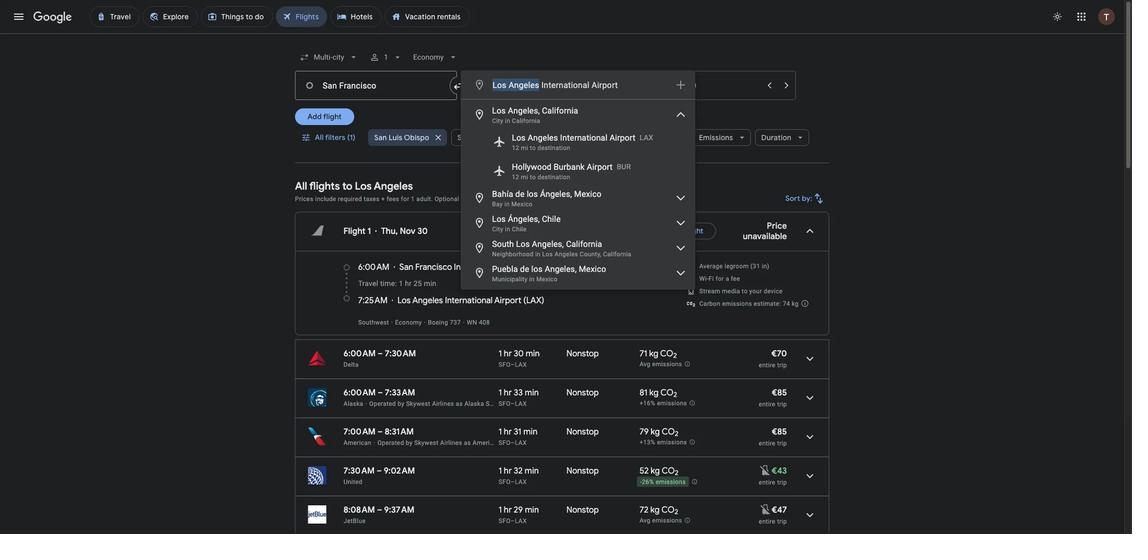Task type: describe. For each thing, give the bounding box(es) containing it.
2 for 81
[[674, 391, 677, 400]]

hollywood burbank airport (bur) option
[[461, 157, 696, 186]]

– left 7:33 am
[[378, 388, 383, 398]]

min for 1 hr 29 min
[[525, 505, 539, 516]]

+6%
[[584, 233, 596, 241]]

bahía de los ángeles, mexico option
[[461, 186, 696, 211]]

12 inside hollywood burbank airport bur 12 mi to destination
[[512, 174, 519, 181]]

los for angeles,
[[532, 264, 543, 274]]

carbon emissions estimate: 74 kg
[[700, 300, 799, 308]]

angeles, inside los angeles, california city in california
[[508, 106, 540, 116]]

united
[[344, 479, 363, 486]]

san luis obispo
[[374, 133, 429, 142]]

de for puebla
[[520, 264, 529, 274]]

all flights to los angeles
[[295, 180, 413, 193]]

time:
[[380, 280, 397, 288]]

fi
[[709, 275, 714, 283]]

carbon
[[700, 300, 721, 308]]

– inside "1 hr 32 min sfo – lax"
[[511, 479, 515, 486]]

– inside 1 hr 33 min sfo – lax
[[511, 401, 515, 408]]

and
[[486, 195, 497, 203]]

delta
[[344, 361, 359, 369]]

30 for nov
[[418, 226, 428, 237]]

8:31 am
[[385, 427, 414, 438]]

departure time: 6:00 am. text field for 7:30 am
[[344, 349, 376, 359]]

entire trip for €43
[[759, 479, 787, 487]]

Arrival time: 7:33 AM. text field
[[385, 388, 415, 398]]

taxes
[[364, 195, 380, 203]]

los inside los ángeles, chile city in chile
[[492, 214, 506, 224]]

los down the travel time: 1 hr 25 min
[[398, 295, 411, 306]]

los angeles, california option
[[461, 102, 696, 127]]

mi inside the los angeles international airport lax 12 mi to destination
[[521, 145, 528, 152]]

Where else? text field
[[492, 73, 669, 98]]

change appearance image
[[1045, 4, 1070, 29]]

unavailable
[[743, 231, 787, 242]]

min for 1 hr 31 min
[[524, 427, 538, 438]]

emissions down 81 kg co 2 on the bottom
[[657, 400, 687, 408]]

8:08 am
[[344, 505, 375, 516]]

) for los angeles international airport ( lax )
[[542, 295, 544, 306]]

south los angeles, california option
[[461, 236, 696, 261]]

lax for 1 hr 30 min
[[515, 361, 527, 369]]

7:30 am inside 6:00 am – 7:30 am delta
[[385, 349, 416, 359]]

flight 1
[[344, 226, 371, 237]]

san for san luis obispo
[[374, 133, 387, 142]]

southwest
[[358, 319, 389, 326]]

6:00 am for 6:00 am
[[358, 262, 390, 273]]

main menu image
[[13, 10, 25, 23]]

enter your destination dialog
[[461, 70, 696, 290]]

bags
[[560, 133, 576, 142]]

flight details. leaves san francisco international airport at 6:00 am on thursday, november 30 and arrives at los angeles international airport at 7:30 am on thursday, november 30. image
[[798, 347, 823, 372]]

angeles inside the los angeles international airport lax 12 mi to destination
[[528, 133, 558, 143]]

2 for 79
[[675, 430, 679, 439]]

international for 12
[[560, 133, 608, 143]]

– inside 1 hr 31 min sfo – lax
[[511, 440, 515, 447]]

emissions down '71 kg co 2'
[[652, 361, 682, 369]]

wi-fi for a fee
[[700, 275, 740, 283]]

1 vertical spatial chile
[[512, 226, 527, 233]]

( for sfo
[[533, 262, 535, 273]]

airport for san francisco international airport ( sfo )
[[503, 262, 531, 273]]

south
[[492, 239, 514, 249]]

sfo down 'south los angeles, california neighborhood in los angeles county, california'
[[535, 262, 551, 273]]

sfo for 1 hr 33 min
[[499, 401, 511, 408]]

min for 1 hr 30 min
[[526, 349, 540, 359]]

los angeles international airport lax 12 mi to destination
[[512, 133, 653, 152]]

san luis obispo button
[[368, 125, 447, 150]]

leaves san francisco international airport at 7:30 am on thursday, november 30 and arrives at los angeles international airport at 9:02 am on thursday, november 30. element
[[344, 466, 415, 477]]

31
[[514, 427, 522, 438]]

1 for 1 hr 33 min sfo – lax
[[499, 388, 502, 398]]

prices
[[295, 195, 313, 203]]

economy
[[395, 319, 422, 326]]

required
[[338, 195, 362, 203]]

prices include required taxes + fees for 1 adult. optional charges and bag fees may apply. passenger assistance
[[295, 195, 623, 203]]

bag
[[499, 195, 510, 203]]

francisco
[[415, 262, 452, 273]]

angeles, inside 'south los angeles, california neighborhood in los angeles county, california'
[[532, 239, 564, 249]]

flight details. leaves san francisco international airport at 6:00 am on thursday, november 30 and arrives at los angeles international airport at 7:33 am on thursday, november 30. image
[[798, 386, 823, 411]]

los for ángeles,
[[527, 189, 538, 199]]

1 for 1 hr 31 min sfo – lax
[[499, 427, 502, 438]]

municipality
[[492, 276, 528, 283]]

times button
[[644, 129, 689, 146]]

nonstop flight. element for 1 hr 29 min
[[567, 505, 599, 517]]

7:25 am
[[358, 295, 388, 306]]

airlines for 1 hr 31 min
[[440, 440, 462, 447]]

( for lax
[[524, 295, 526, 306]]

lax for 1 hr 33 min
[[515, 401, 527, 408]]

Arrival time: 9:02 AM. text field
[[384, 466, 415, 477]]

74
[[783, 300, 790, 308]]

1 hr 31 min sfo – lax
[[499, 427, 538, 447]]

emissions down 72 kg co 2 at the bottom of the page
[[652, 518, 682, 525]]

emissions down stream media to your device
[[722, 300, 752, 308]]

by for 8:31 am
[[406, 440, 413, 447]]

california up airlines popup button
[[512, 117, 540, 125]]

airport for los angeles international airport ( lax )
[[494, 295, 522, 306]]

loading results progress bar
[[0, 33, 1125, 35]]

+
[[381, 195, 385, 203]]

stream media to your device
[[700, 288, 783, 295]]

6:00 am for 6:00 am – 7:30 am delta
[[344, 349, 376, 359]]

toggle nearby airports for bahía de los ángeles, mexico image
[[675, 192, 687, 205]]

add flight
[[308, 112, 342, 122]]

co for 72
[[662, 505, 675, 516]]

eagle
[[502, 440, 518, 447]]

total duration 1 hr 30 min. element
[[499, 349, 567, 361]]

by for 7:33 am
[[398, 401, 405, 408]]

ángeles, inside bahía de los ángeles, mexico bay in mexico
[[540, 189, 572, 199]]

1 alaska from the left
[[344, 401, 363, 408]]

by:
[[802, 194, 813, 204]]

toggle nearby airports for puebla de los angeles, mexico image
[[675, 267, 687, 280]]

california up county,
[[566, 239, 602, 249]]

2 american from the left
[[473, 440, 501, 447]]

7:30 am inside 7:30 am – 9:02 am united
[[344, 466, 375, 477]]

operated by skywest airlines as alaska skywest
[[369, 401, 511, 408]]

legroom
[[725, 263, 749, 270]]

flight for select flight
[[685, 227, 704, 236]]

emissions
[[699, 133, 733, 142]]

san francisco international airport ( sfo )
[[399, 262, 554, 273]]

avg emissions for 71
[[640, 361, 682, 369]]

travel
[[358, 280, 378, 288]]

26%
[[642, 479, 654, 486]]

ángeles, inside los ángeles, chile city in chile
[[508, 214, 540, 224]]

lax for 1 hr 29 min
[[515, 518, 527, 525]]

total duration 1 hr 29 min. element
[[499, 505, 567, 517]]

1 for 1 hr 30 min sfo – lax
[[499, 349, 502, 359]]

passenger
[[558, 195, 589, 203]]

operated for 7:33 am
[[369, 401, 396, 408]]

operated for 8:31 am
[[378, 440, 404, 447]]

25
[[414, 280, 422, 288]]

total duration 1 hr 31 min. element
[[499, 427, 567, 439]]

Departure time: 7:00 AM. text field
[[344, 427, 376, 438]]

co for 71
[[660, 349, 673, 359]]

81 kg co 2
[[640, 388, 677, 400]]

72 kg co 2
[[640, 505, 678, 517]]

airlines button
[[499, 129, 549, 146]]

price unavailable
[[743, 221, 787, 242]]

737
[[450, 319, 461, 326]]

7:00 am
[[344, 427, 376, 438]]

nonstop flight. element for 1 hr 31 min
[[567, 427, 599, 439]]

1 button
[[365, 45, 407, 70]]

toggle nearby airports for los angeles, california image
[[675, 109, 687, 121]]

hr for 1 hr 31 min
[[504, 427, 512, 438]]

apply.
[[540, 195, 557, 203]]

1 for 1
[[384, 53, 388, 62]]

los up neighborhood
[[516, 239, 530, 249]]

4 entire from the top
[[759, 479, 776, 487]]

los angeles international airport (lax) option
[[461, 127, 696, 157]]

in inside los ángeles, chile city in chile
[[505, 226, 510, 233]]

as for 1 hr 31 min
[[464, 440, 471, 447]]

thu,
[[381, 226, 398, 237]]

85 euros text field
[[772, 427, 787, 438]]

1 horizontal spatial for
[[716, 275, 724, 283]]

city for los ángeles, chile
[[492, 226, 503, 233]]

flights
[[309, 180, 340, 193]]

emissions inside popup button
[[598, 233, 628, 241]]

1 for 1 hr 29 min sfo – lax
[[499, 505, 502, 516]]

angeles up +
[[374, 180, 413, 193]]

emissions down 52 kg co 2
[[656, 479, 686, 486]]

1 american from the left
[[344, 440, 372, 447]]

hr for 1 hr 32 min
[[504, 466, 512, 477]]

trip for 81
[[777, 401, 787, 408]]

6:00 am – 7:30 am delta
[[344, 349, 416, 369]]

los up the puebla de los angeles, mexico municipality in mexico
[[542, 251, 553, 258]]

destination inside the los angeles international airport lax 12 mi to destination
[[538, 145, 570, 152]]

flight details. leaves san francisco international airport at 7:00 am on thursday, november 30 and arrives at los angeles international airport at 8:31 am on thursday, november 30. image
[[798, 425, 823, 450]]

hollywood
[[512, 162, 552, 172]]

airport for los angeles international airport lax 12 mi to destination
[[610, 133, 636, 143]]

bay
[[492, 201, 503, 208]]

los up taxes
[[355, 180, 372, 193]]

optional
[[435, 195, 459, 203]]

swap origin and destination. image
[[453, 79, 466, 92]]

this price for this flight doesn't include overhead bin access. if you need a carry-on bag, use the bags filter to update prices. image for €47
[[759, 504, 772, 516]]

min right 25
[[424, 280, 436, 288]]

de for bahía
[[516, 189, 525, 199]]

– left 8:31 am
[[378, 427, 383, 438]]

€85 for 81
[[772, 388, 787, 398]]

airlines inside popup button
[[505, 133, 531, 142]]

1 fees from the left
[[387, 195, 399, 203]]

(1)
[[347, 133, 356, 142]]

) for san francisco international airport ( sfo )
[[551, 262, 554, 273]]

thu, nov 30
[[381, 226, 428, 237]]

sfo for 1 hr 31 min
[[499, 440, 511, 447]]

stops button
[[451, 125, 495, 150]]

airlines for 1 hr 33 min
[[432, 401, 454, 408]]

4 trip from the top
[[777, 479, 787, 487]]

passenger assistance button
[[558, 195, 623, 203]]

30 for hr
[[514, 349, 524, 359]]

assistance
[[591, 195, 623, 203]]

all filters (1)
[[315, 133, 356, 142]]

43 euros text field
[[772, 466, 787, 477]]

Departure time: 6:00 AM. text field
[[358, 262, 390, 273]]

1 hr 32 min sfo – lax
[[499, 466, 539, 486]]

skywest for 8:31 am
[[414, 440, 439, 447]]

flight details. leaves san francisco international airport at 8:08 am on thursday, november 30 and arrives at los angeles international airport at 9:37 am on thursday, november 30. image
[[798, 503, 823, 528]]

trip for 71
[[777, 362, 787, 369]]

co for 79
[[662, 427, 675, 438]]



Task type: locate. For each thing, give the bounding box(es) containing it.
6:00 am – 7:33 am
[[344, 388, 415, 398]]

operated by skywest airlines as american eagle
[[378, 440, 518, 447]]

los inside bahía de los ángeles, mexico bay in mexico
[[527, 189, 538, 199]]

2 this price for this flight doesn't include overhead bin access. if you need a carry-on bag, use the bags filter to update prices. image from the top
[[759, 504, 772, 516]]

los ángeles, chile option
[[461, 211, 696, 236]]

co inside 79 kg co 2
[[662, 427, 675, 438]]

angeles up puebla de los angeles, mexico option
[[555, 251, 578, 258]]

in right bay
[[505, 201, 510, 208]]

de inside the puebla de los angeles, mexico municipality in mexico
[[520, 264, 529, 274]]

1 for 1 hr 32 min sfo – lax
[[499, 466, 502, 477]]

price for price unavailable
[[767, 221, 787, 231]]

city up south
[[492, 226, 503, 233]]

1 vertical spatial €85
[[772, 427, 787, 438]]

fees
[[387, 195, 399, 203], [511, 195, 524, 203]]

city inside los ángeles, chile city in chile
[[492, 226, 503, 233]]

sfo inside 1 hr 33 min sfo – lax
[[499, 401, 511, 408]]

1 horizontal spatial american
[[473, 440, 501, 447]]

0 horizontal spatial 7:30 am
[[344, 466, 375, 477]]

(
[[533, 262, 535, 273], [524, 295, 526, 306]]

None search field
[[295, 45, 829, 290]]

airport
[[592, 80, 618, 90], [610, 133, 636, 143], [587, 162, 613, 172], [503, 262, 531, 273], [494, 295, 522, 306]]

hr inside 1 hr 29 min sfo – lax
[[504, 505, 512, 516]]

1 hr 29 min sfo – lax
[[499, 505, 539, 525]]

1 horizontal spatial 7:30 am
[[385, 349, 416, 359]]

0 vertical spatial city
[[492, 117, 503, 125]]

1 inside 1 hr 29 min sfo – lax
[[499, 505, 502, 516]]

toggle nearby airports for south los angeles, california image
[[675, 242, 687, 255]]

5 nonstop flight. element from the top
[[567, 505, 599, 517]]

1 horizontal spatial as
[[464, 440, 471, 447]]

co inside 52 kg co 2
[[662, 466, 675, 477]]

de up the municipality
[[520, 264, 529, 274]]

sfo
[[535, 262, 551, 273], [499, 361, 511, 369], [499, 401, 511, 408], [499, 440, 511, 447], [499, 479, 511, 486], [499, 518, 511, 525]]

€70
[[772, 349, 787, 359]]

duration
[[762, 133, 792, 142]]

by down arrival time: 8:31 am. text field
[[406, 440, 413, 447]]

skywest down 7:33 am
[[406, 401, 430, 408]]

0 vertical spatial 6:00 am
[[358, 262, 390, 273]]

0 vertical spatial departure time: 6:00 am. text field
[[344, 349, 376, 359]]

€85
[[772, 388, 787, 398], [772, 427, 787, 438]]

avg for 72
[[640, 518, 651, 525]]

2 up +13% emissions
[[675, 430, 679, 439]]

1 vertical spatial 30
[[514, 349, 524, 359]]

–
[[378, 349, 383, 359], [511, 361, 515, 369], [378, 388, 383, 398], [511, 401, 515, 408], [378, 427, 383, 438], [511, 440, 515, 447], [377, 466, 382, 477], [511, 479, 515, 486], [377, 505, 382, 516], [511, 518, 515, 525]]

€85 for 79
[[772, 427, 787, 438]]

0 vertical spatial mi
[[521, 145, 528, 152]]

puebla de los angeles, mexico option
[[461, 261, 696, 286]]

angeles, up airlines popup button
[[508, 106, 540, 116]]

flight
[[323, 112, 342, 122], [685, 227, 704, 236]]

airport up los angeles, california option
[[592, 80, 618, 90]]

0 vertical spatial this price for this flight doesn't include overhead bin access. if you need a carry-on bag, use the bags filter to update prices. image
[[759, 465, 772, 477]]

8:08 am – 9:37 am jetblue
[[344, 505, 415, 525]]

-
[[640, 479, 642, 486]]

sfo for 1 hr 29 min
[[499, 518, 511, 525]]

0 vertical spatial (
[[533, 262, 535, 273]]

avg emissions down 72 kg co 2 at the bottom of the page
[[640, 518, 682, 525]]

co right 72
[[662, 505, 675, 516]]

destination inside hollywood burbank airport bur 12 mi to destination
[[538, 174, 570, 181]]

entire for 81
[[759, 401, 776, 408]]

2 inside 72 kg co 2
[[675, 508, 678, 517]]

price down sort on the top right of the page
[[767, 221, 787, 231]]

30 inside 1 hr 30 min sfo – lax
[[514, 349, 524, 359]]

san for san francisco international airport ( sfo )
[[399, 262, 413, 273]]

de inside bahía de los ángeles, mexico bay in mexico
[[516, 189, 525, 199]]

price inside price popup button
[[605, 133, 622, 142]]

sfo inside 1 hr 31 min sfo – lax
[[499, 440, 511, 447]]

average
[[700, 263, 723, 270]]

0 vertical spatial avg emissions
[[640, 361, 682, 369]]

– inside 6:00 am – 7:30 am delta
[[378, 349, 383, 359]]

mi down hollywood in the left of the page
[[521, 174, 528, 181]]

entire down €85 text field
[[759, 401, 776, 408]]

0 vertical spatial san
[[374, 133, 387, 142]]

12 inside the los angeles international airport lax 12 mi to destination
[[512, 145, 519, 152]]

ángeles, down may
[[508, 214, 540, 224]]

international down los angeles, california option
[[560, 133, 608, 143]]

kg right 72
[[651, 505, 660, 516]]

emissions right +6%
[[598, 233, 628, 241]]

kg right 74
[[792, 300, 799, 308]]

co for 52
[[662, 466, 675, 477]]

2 €85 from the top
[[772, 427, 787, 438]]

flight details. leaves san francisco international airport at 7:30 am on thursday, november 30 and arrives at los angeles international airport at 9:02 am on thursday, november 30. image
[[798, 464, 823, 489]]

jetblue
[[344, 518, 366, 525]]

a
[[726, 275, 729, 283]]

1 inside 1 hr 33 min sfo – lax
[[499, 388, 502, 398]]

co inside '71 kg co 2'
[[660, 349, 673, 359]]

1 vertical spatial )
[[542, 295, 544, 306]]

add flight button
[[295, 109, 354, 125]]

fees right +
[[387, 195, 399, 203]]

neighborhood
[[492, 251, 534, 258]]

in up airlines popup button
[[505, 117, 510, 125]]

mi inside hollywood burbank airport bur 12 mi to destination
[[521, 174, 528, 181]]

Arrival time: 8:31 AM. text field
[[385, 427, 414, 438]]

1 vertical spatial for
[[716, 275, 724, 283]]

0 horizontal spatial ángeles,
[[508, 214, 540, 224]]

may
[[526, 195, 538, 203]]

1 vertical spatial angeles,
[[532, 239, 564, 249]]

kg inside '71 kg co 2'
[[649, 349, 659, 359]]

los inside the puebla de los angeles, mexico municipality in mexico
[[532, 264, 543, 274]]

30 up 33
[[514, 349, 524, 359]]

nonstop flight. element for 1 hr 33 min
[[567, 388, 599, 400]]

3 trip from the top
[[777, 440, 787, 447]]

sfo for 1 hr 32 min
[[499, 479, 511, 486]]

0 vertical spatial )
[[551, 262, 554, 273]]

to left your
[[742, 288, 748, 295]]

lax inside the los angeles international airport lax 12 mi to destination
[[640, 133, 653, 142]]

– inside 7:30 am – 9:02 am united
[[377, 466, 382, 477]]

international for sfo
[[454, 262, 502, 273]]

ángeles,
[[540, 189, 572, 199], [508, 214, 540, 224]]

2 destination from the top
[[538, 174, 570, 181]]

travel time: 1 hr 25 min
[[358, 280, 436, 288]]

0 vertical spatial price
[[605, 133, 622, 142]]

2 nonstop flight. element from the top
[[567, 388, 599, 400]]

american down 7:00 am
[[344, 440, 372, 447]]

5 entire from the top
[[759, 518, 776, 526]]

in inside 'south los angeles, california neighborhood in los angeles county, california'
[[535, 251, 541, 258]]

hr for 1 hr 30 min
[[504, 349, 512, 359]]

los
[[527, 189, 538, 199], [532, 264, 543, 274]]

+13% emissions
[[640, 439, 687, 447]]

7:00 am – 8:31 am
[[344, 427, 414, 438]]

1 inside 1 hr 31 min sfo – lax
[[499, 427, 502, 438]]

hr for 1 hr 33 min
[[504, 388, 512, 398]]

1 horizontal spatial all
[[315, 133, 324, 142]]

0 horizontal spatial 30
[[418, 226, 428, 237]]

1 vertical spatial skywest
[[414, 440, 439, 447]]

– down total duration 1 hr 30 min. 'element'
[[511, 361, 515, 369]]

– inside 1 hr 30 min sfo – lax
[[511, 361, 515, 369]]

destination, select multiple airports image
[[675, 79, 687, 91]]

american left eagle at bottom
[[473, 440, 501, 447]]

flight inside button
[[685, 227, 704, 236]]

nonstop for 1 hr 30 min
[[567, 349, 599, 359]]

international inside the los angeles international airport lax 12 mi to destination
[[560, 133, 608, 143]]

0 horizontal spatial american
[[344, 440, 372, 447]]

nonstop for 1 hr 31 min
[[567, 427, 599, 438]]

flight for add flight
[[323, 112, 342, 122]]

international
[[542, 80, 590, 90], [560, 133, 608, 143], [454, 262, 502, 273], [445, 295, 493, 306]]

luis
[[389, 133, 402, 142]]

0 horizontal spatial price
[[605, 133, 622, 142]]

€85 entire trip for 81
[[759, 388, 787, 408]]

None field
[[295, 48, 363, 67], [409, 48, 463, 67], [295, 48, 363, 67], [409, 48, 463, 67]]

lax inside 1 hr 30 min sfo – lax
[[515, 361, 527, 369]]

airport down neighborhood
[[503, 262, 531, 273]]

70 euros text field
[[772, 349, 787, 359]]

5 nonstop from the top
[[567, 505, 599, 516]]

leaves san francisco international airport at 8:08 am on thursday, november 30 and arrives at los angeles international airport at 9:37 am on thursday, november 30. element
[[344, 505, 415, 516]]

mi up hollywood in the left of the page
[[521, 145, 528, 152]]

– down 31
[[511, 440, 515, 447]]

min
[[424, 280, 436, 288], [526, 349, 540, 359], [525, 388, 539, 398], [524, 427, 538, 438], [525, 466, 539, 477], [525, 505, 539, 516]]

– inside 1 hr 29 min sfo – lax
[[511, 518, 515, 525]]

county,
[[580, 251, 602, 258]]

32
[[514, 466, 523, 477]]

2 city from the top
[[492, 226, 503, 233]]

2 inside 81 kg co 2
[[674, 391, 677, 400]]

0 horizontal spatial flight
[[323, 112, 342, 122]]

2 for 52
[[675, 469, 679, 478]]

Departure time: 6:00 AM. text field
[[344, 349, 376, 359], [344, 388, 376, 398]]

trip for 79
[[777, 440, 787, 447]]

0 vertical spatial skywest
[[406, 401, 430, 408]]

sfo inside 1 hr 30 min sfo – lax
[[499, 361, 511, 369]]

3 entire from the top
[[759, 440, 776, 447]]

carbon emissions estimate: 74 kilograms element
[[700, 300, 799, 308]]

1 entire from the top
[[759, 362, 776, 369]]

all inside button
[[315, 133, 324, 142]]

1 vertical spatial avg emissions
[[640, 518, 682, 525]]

include
[[315, 195, 336, 203]]

) down the puebla de los angeles, mexico municipality in mexico
[[542, 295, 544, 306]]

0 horizontal spatial for
[[401, 195, 409, 203]]

0 vertical spatial entire trip
[[759, 479, 787, 487]]

airlines
[[505, 133, 531, 142], [432, 401, 454, 408], [440, 440, 462, 447]]

2 right 72
[[675, 508, 678, 517]]

los left apply. in the left top of the page
[[527, 189, 538, 199]]

€85 left flight details. leaves san francisco international airport at 7:00 am on thursday, november 30 and arrives at los angeles international airport at 8:31 am on thursday, november 30. icon
[[772, 427, 787, 438]]

estimate:
[[754, 300, 781, 308]]

los inside the los angeles international airport lax 12 mi to destination
[[512, 133, 526, 143]]

sfo down total duration 1 hr 32 min. element
[[499, 479, 511, 486]]

skywest
[[486, 401, 511, 408]]

co inside 81 kg co 2
[[661, 388, 674, 398]]

0 vertical spatial angeles,
[[508, 106, 540, 116]]

skywest for 7:33 am
[[406, 401, 430, 408]]

Arrival time: 7:30 AM. text field
[[385, 349, 416, 359]]

hr for 1 hr 29 min
[[504, 505, 512, 516]]

1 entire trip from the top
[[759, 479, 787, 487]]

2 vertical spatial airlines
[[440, 440, 462, 447]]

12 down hollywood in the left of the page
[[512, 174, 519, 181]]

2 for 71
[[673, 352, 677, 361]]

1 horizontal spatial 30
[[514, 349, 524, 359]]

0 vertical spatial by
[[398, 401, 405, 408]]

1 vertical spatial flight
[[685, 227, 704, 236]]

0 horizontal spatial chile
[[512, 226, 527, 233]]

2 €85 entire trip from the top
[[759, 427, 787, 447]]

2 fees from the left
[[511, 195, 524, 203]]

0 vertical spatial €85 entire trip
[[759, 388, 787, 408]]

1 departure time: 6:00 am. text field from the top
[[344, 349, 376, 359]]

+6% emissions button
[[581, 221, 636, 242]]

1 vertical spatial price
[[767, 221, 787, 231]]

2 avg from the top
[[640, 518, 651, 525]]

4 nonstop flight. element from the top
[[567, 466, 599, 478]]

1 vertical spatial 7:30 am
[[344, 466, 375, 477]]

filters
[[325, 133, 346, 142]]

all filters (1) button
[[295, 125, 364, 150]]

) down 'south los angeles, california neighborhood in los angeles county, california'
[[551, 262, 554, 273]]

departure time: 6:00 am. text field down delta
[[344, 388, 376, 398]]

1 nonstop flight. element from the top
[[567, 349, 599, 361]]

€85 entire trip up the €43 text box
[[759, 427, 787, 447]]

30 right the "nov"
[[418, 226, 428, 237]]

lax inside 1 hr 33 min sfo – lax
[[515, 401, 527, 408]]

total duration 1 hr 32 min. element
[[499, 466, 567, 478]]

0 vertical spatial avg
[[640, 361, 651, 369]]

0 vertical spatial 7:30 am
[[385, 349, 416, 359]]

price up bur
[[605, 133, 622, 142]]

this price for this flight doesn't include overhead bin access. if you need a carry-on bag, use the bags filter to update prices. image for €43
[[759, 465, 772, 477]]

1 horizontal spatial ángeles,
[[540, 189, 572, 199]]

min for 1 hr 33 min
[[525, 388, 539, 398]]

7:33 am
[[385, 388, 415, 398]]

trip inside €70 entire trip
[[777, 362, 787, 369]]

hr inside 1 hr 33 min sfo – lax
[[504, 388, 512, 398]]

1 vertical spatial as
[[464, 440, 471, 447]]

4 nonstop from the top
[[567, 466, 599, 477]]

0 vertical spatial €85
[[772, 388, 787, 398]]

0 vertical spatial all
[[315, 133, 324, 142]]

lax
[[640, 133, 653, 142], [526, 295, 542, 306], [515, 361, 527, 369], [515, 401, 527, 408], [515, 440, 527, 447], [515, 479, 527, 486], [515, 518, 527, 525]]

san up the travel time: 1 hr 25 min
[[399, 262, 413, 273]]

2
[[673, 352, 677, 361], [674, 391, 677, 400], [675, 430, 679, 439], [675, 469, 679, 478], [675, 508, 678, 517]]

flight right the "select"
[[685, 227, 704, 236]]

1 €85 entire trip from the top
[[759, 388, 787, 408]]

5 trip from the top
[[777, 518, 787, 526]]

( down the municipality
[[524, 295, 526, 306]]

bahía de los ángeles, mexico bay in mexico
[[492, 189, 602, 208]]

2 up "+16% emissions"
[[674, 391, 677, 400]]

to down hollywood in the left of the page
[[530, 174, 536, 181]]

kg inside 52 kg co 2
[[651, 466, 660, 477]]

2 12 from the top
[[512, 174, 519, 181]]

min for 1 hr 32 min
[[525, 466, 539, 477]]

sfo for 1 hr 30 min
[[499, 361, 511, 369]]

airport inside hollywood burbank airport bur 12 mi to destination
[[587, 162, 613, 172]]

avg down the 71
[[640, 361, 651, 369]]

6:00 am inside 6:00 am – 7:30 am delta
[[344, 349, 376, 359]]

co inside 72 kg co 2
[[662, 505, 675, 516]]

entire for 71
[[759, 362, 776, 369]]

in inside los angeles, california city in california
[[505, 117, 510, 125]]

kg for 52
[[651, 466, 660, 477]]

0 vertical spatial destination
[[538, 145, 570, 152]]

1 avg from the top
[[640, 361, 651, 369]]

9:37 am
[[384, 505, 415, 516]]

1 vertical spatial san
[[399, 262, 413, 273]]

33
[[514, 388, 523, 398]]

nonstop for 1 hr 29 min
[[567, 505, 599, 516]]

0 vertical spatial operated
[[369, 401, 396, 408]]

alaska down 6:00 am – 7:33 am
[[344, 401, 363, 408]]

trip down €70
[[777, 362, 787, 369]]

sfo inside 1 hr 29 min sfo – lax
[[499, 518, 511, 525]]

0 horizontal spatial san
[[374, 133, 387, 142]]

1 horizontal spatial )
[[551, 262, 554, 273]]

to inside the los angeles international airport lax 12 mi to destination
[[530, 145, 536, 152]]

7:30 am down economy
[[385, 349, 416, 359]]

0 vertical spatial airlines
[[505, 133, 531, 142]]

2 mi from the top
[[521, 174, 528, 181]]

hr inside 1 hr 30 min sfo – lax
[[504, 349, 512, 359]]

0 vertical spatial 30
[[418, 226, 428, 237]]

0 horizontal spatial as
[[456, 401, 463, 408]]

chile
[[542, 214, 561, 224], [512, 226, 527, 233]]

1 nonstop from the top
[[567, 349, 599, 359]]

1 vertical spatial operated
[[378, 440, 404, 447]]

12
[[512, 145, 519, 152], [512, 174, 519, 181]]

fee
[[731, 275, 740, 283]]

wn 408
[[467, 319, 490, 326]]

hr inside "1 hr 32 min sfo – lax"
[[504, 466, 512, 477]]

1 vertical spatial de
[[520, 264, 529, 274]]

0 vertical spatial for
[[401, 195, 409, 203]]

entire down €70
[[759, 362, 776, 369]]

0 horizontal spatial )
[[542, 295, 544, 306]]

2 vertical spatial 6:00 am
[[344, 388, 376, 398]]

0 vertical spatial los
[[527, 189, 538, 199]]

1 vertical spatial mi
[[521, 174, 528, 181]]

price for price
[[605, 133, 622, 142]]

angeles, inside the puebla de los angeles, mexico municipality in mexico
[[545, 264, 577, 274]]

kg inside 81 kg co 2
[[650, 388, 659, 398]]

min inside 1 hr 29 min sfo – lax
[[525, 505, 539, 516]]

min right 31
[[524, 427, 538, 438]]

california down +6% emissions
[[603, 251, 632, 258]]

1 avg emissions from the top
[[640, 361, 682, 369]]

puebla
[[492, 264, 518, 274]]

select
[[662, 227, 684, 236]]

1 vertical spatial ángeles,
[[508, 214, 540, 224]]

price button
[[598, 129, 640, 146]]

city inside los angeles, california city in california
[[492, 117, 503, 125]]

kg for 71
[[649, 349, 659, 359]]

€85 entire trip for 79
[[759, 427, 787, 447]]

total duration 1 hr 33 min. element
[[499, 388, 567, 400]]

avg emissions for 72
[[640, 518, 682, 525]]

1 horizontal spatial chile
[[542, 214, 561, 224]]

none search field containing ‌ international airport
[[295, 45, 829, 290]]

kg inside 79 kg co 2
[[651, 427, 660, 438]]

30
[[418, 226, 428, 237], [514, 349, 524, 359]]

3 nonstop flight. element from the top
[[567, 427, 599, 439]]

47 euros text field
[[772, 505, 787, 516]]

6:00 am for 6:00 am – 7:33 am
[[344, 388, 376, 398]]

2 inside 79 kg co 2
[[675, 430, 679, 439]]

operated
[[369, 401, 396, 408], [378, 440, 404, 447]]

1 vertical spatial €85 entire trip
[[759, 427, 787, 447]]

min inside 1 hr 33 min sfo – lax
[[525, 388, 539, 398]]

kg inside 72 kg co 2
[[651, 505, 660, 516]]

kg right the 71
[[649, 349, 659, 359]]

– down 32
[[511, 479, 515, 486]]

sfo down total duration 1 hr 33 min. element
[[499, 401, 511, 408]]

select flight button
[[650, 219, 716, 244]]

85 euros text field
[[772, 388, 787, 398]]

+16% emissions
[[640, 400, 687, 408]]

leaves san francisco international airport at 6:00 am on thursday, november 30 and arrives at los angeles international airport at 7:30 am on thursday, november 30. element
[[344, 349, 416, 359]]

nonstop flight. element for 1 hr 32 min
[[567, 466, 599, 478]]

min right the 29
[[525, 505, 539, 516]]

entire trip down €43
[[759, 479, 787, 487]]

for left a on the right
[[716, 275, 724, 283]]

1 vertical spatial (
[[524, 295, 526, 306]]

Departure time: 8:08 AM. text field
[[344, 505, 375, 516]]

1 mi from the top
[[521, 145, 528, 152]]

0 horizontal spatial (
[[524, 295, 526, 306]]

– inside 8:08 am – 9:37 am jetblue
[[377, 505, 382, 516]]

1 trip from the top
[[777, 362, 787, 369]]

1 inside "1 hr 32 min sfo – lax"
[[499, 466, 502, 477]]

chile up south
[[512, 226, 527, 233]]

leaves san francisco international airport at 7:00 am on thursday, november 30 and arrives at los angeles international airport at 8:31 am on thursday, november 30. element
[[344, 427, 414, 438]]

trip down €43
[[777, 479, 787, 487]]

Arrival time: 9:37 AM. text field
[[384, 505, 415, 516]]

avg for 71
[[640, 361, 651, 369]]

entire trip for €47
[[759, 518, 787, 526]]

departure time: 6:00 am. text field up delta
[[344, 349, 376, 359]]

co
[[660, 349, 673, 359], [661, 388, 674, 398], [662, 427, 675, 438], [662, 466, 675, 477], [662, 505, 675, 516]]

0 horizontal spatial fees
[[387, 195, 399, 203]]

7:30 am – 9:02 am united
[[344, 466, 415, 486]]

2 alaska from the left
[[465, 401, 484, 408]]

all for all filters (1)
[[315, 133, 324, 142]]

international right the ‌
[[542, 80, 590, 90]]

los down neighborhood
[[532, 264, 543, 274]]

81
[[640, 388, 648, 398]]

list box
[[461, 100, 696, 290]]

lax for 1 hr 31 min
[[515, 440, 527, 447]]

ángeles, right may
[[540, 189, 572, 199]]

-26% emissions
[[640, 479, 686, 486]]

1 horizontal spatial flight
[[685, 227, 704, 236]]

in inside the puebla de los angeles, mexico municipality in mexico
[[529, 276, 535, 283]]

angeles down 25
[[413, 295, 443, 306]]

2 entire trip from the top
[[759, 518, 787, 526]]

kg for 79
[[651, 427, 660, 438]]

1 vertical spatial avg
[[640, 518, 651, 525]]

hr inside 1 hr 31 min sfo – lax
[[504, 427, 512, 438]]

select flight
[[662, 227, 704, 236]]

for left adult.
[[401, 195, 409, 203]]

south los angeles, california neighborhood in los angeles county, california
[[492, 239, 632, 258]]

city
[[492, 117, 503, 125], [492, 226, 503, 233]]

lax inside 1 hr 29 min sfo – lax
[[515, 518, 527, 525]]

emissions down 79 kg co 2
[[657, 439, 687, 447]]

1 horizontal spatial by
[[406, 440, 413, 447]]

nonstop flight. element
[[567, 349, 599, 361], [567, 388, 599, 400], [567, 427, 599, 439], [567, 466, 599, 478], [567, 505, 599, 517]]

1 vertical spatial departure time: 6:00 am. text field
[[344, 388, 376, 398]]

min right 32
[[525, 466, 539, 477]]

destination down the burbank
[[538, 174, 570, 181]]

2 trip from the top
[[777, 401, 787, 408]]

 image
[[391, 319, 393, 326]]

leaves san francisco international airport at 6:00 am on thursday, november 30 and arrives at los angeles international airport at 7:33 am on thursday, november 30. element
[[344, 388, 415, 398]]

0 vertical spatial flight
[[323, 112, 342, 122]]

trip
[[777, 362, 787, 369], [777, 401, 787, 408], [777, 440, 787, 447], [777, 479, 787, 487], [777, 518, 787, 526]]

2 for 72
[[675, 508, 678, 517]]

min up total duration 1 hr 33 min. element
[[526, 349, 540, 359]]

1 vertical spatial airlines
[[432, 401, 454, 408]]

sfo down total duration 1 hr 30 min. 'element'
[[499, 361, 511, 369]]

0 horizontal spatial all
[[295, 180, 307, 193]]

1 12 from the top
[[512, 145, 519, 152]]

california up bags
[[542, 106, 578, 116]]

flight inside button
[[323, 112, 342, 122]]

1 vertical spatial this price for this flight doesn't include overhead bin access. if you need a carry-on bag, use the bags filter to update prices. image
[[759, 504, 772, 516]]

lax inside 1 hr 31 min sfo – lax
[[515, 440, 527, 447]]

kg for 81
[[650, 388, 659, 398]]

in up the puebla de los angeles, mexico municipality in mexico
[[535, 251, 541, 258]]

bahía
[[492, 189, 513, 199]]

list box containing los angeles, california
[[461, 100, 696, 290]]

all
[[315, 133, 324, 142], [295, 180, 307, 193]]

price inside price unavailable
[[767, 221, 787, 231]]

0 horizontal spatial alaska
[[344, 401, 363, 408]]

1 vertical spatial 12
[[512, 174, 519, 181]]

1 this price for this flight doesn't include overhead bin access. if you need a carry-on bag, use the bags filter to update prices. image from the top
[[759, 465, 772, 477]]

chile down apply. in the left top of the page
[[542, 214, 561, 224]]

€47
[[772, 505, 787, 516]]

angeles inside 'south los angeles, california neighborhood in los angeles county, california'
[[555, 251, 578, 258]]

puebla de los angeles, mexico municipality in mexico
[[492, 264, 606, 283]]

nonstop flight. element for 1 hr 30 min
[[567, 349, 599, 361]]

entire trip
[[759, 479, 787, 487], [759, 518, 787, 526]]

to up hollywood in the left of the page
[[530, 145, 536, 152]]

0 vertical spatial de
[[516, 189, 525, 199]]

None text field
[[295, 71, 457, 100]]

as for 1 hr 33 min
[[456, 401, 463, 408]]

kg for 72
[[651, 505, 660, 516]]

operated down arrival time: 8:31 am. text field
[[378, 440, 404, 447]]

€70 entire trip
[[759, 349, 787, 369]]

airport inside the los angeles international airport lax 12 mi to destination
[[610, 133, 636, 143]]

1 vertical spatial entire trip
[[759, 518, 787, 526]]

1 vertical spatial los
[[532, 264, 543, 274]]

2 avg emissions from the top
[[640, 518, 682, 525]]

1 horizontal spatial fees
[[511, 195, 524, 203]]

city for los angeles, california
[[492, 117, 503, 125]]

1 vertical spatial destination
[[538, 174, 570, 181]]

california
[[542, 106, 578, 116], [512, 117, 540, 125], [566, 239, 602, 249], [603, 251, 632, 258]]

6:00 am down delta
[[344, 388, 376, 398]]

Departure time: 7:30 AM. text field
[[344, 466, 375, 477]]

0 vertical spatial 12
[[512, 145, 519, 152]]

2 departure time: 6:00 am. text field from the top
[[344, 388, 376, 398]]

toggle nearby airports for los ángeles, chile image
[[675, 217, 687, 230]]

2 vertical spatial angeles,
[[545, 264, 577, 274]]

entire for 79
[[759, 440, 776, 447]]

all up the "prices"
[[295, 180, 307, 193]]

trip down €85 text field
[[777, 401, 787, 408]]

52 kg co 2
[[640, 466, 679, 478]]

– left the arrival time: 9:37 am. text field on the bottom of page
[[377, 505, 382, 516]]

0 vertical spatial as
[[456, 401, 463, 408]]

sfo inside "1 hr 32 min sfo – lax"
[[499, 479, 511, 486]]

1 vertical spatial city
[[492, 226, 503, 233]]

nonstop for 1 hr 32 min
[[567, 466, 599, 477]]

nonstop for 1 hr 33 min
[[567, 388, 599, 398]]

entire trip down €47
[[759, 518, 787, 526]]

de
[[516, 189, 525, 199], [520, 264, 529, 274]]

1 horizontal spatial alaska
[[465, 401, 484, 408]]

to inside hollywood burbank airport bur 12 mi to destination
[[530, 174, 536, 181]]

1 vertical spatial 6:00 am
[[344, 349, 376, 359]]

city up stops popup button at the top left
[[492, 117, 503, 125]]

29
[[514, 505, 523, 516]]

0 horizontal spatial by
[[398, 401, 405, 408]]

lax for 1 hr 32 min
[[515, 479, 527, 486]]

6:00 am up delta
[[344, 349, 376, 359]]

all for all flights to los angeles
[[295, 180, 307, 193]]

this price for this flight doesn't include overhead bin access. if you need a carry-on bag, use the bags filter to update prices. image
[[759, 465, 772, 477], [759, 504, 772, 516]]

2 entire from the top
[[759, 401, 776, 408]]

1 city from the top
[[492, 117, 503, 125]]

angeles, up the puebla de los angeles, mexico municipality in mexico
[[532, 239, 564, 249]]

international for lax
[[445, 295, 493, 306]]

1 inside 1 hr 30 min sfo – lax
[[499, 349, 502, 359]]

2 up -26% emissions
[[675, 469, 679, 478]]

in up south
[[505, 226, 510, 233]]

alaska
[[344, 401, 363, 408], [465, 401, 484, 408]]

1 horizontal spatial price
[[767, 221, 787, 231]]

2 inside 52 kg co 2
[[675, 469, 679, 478]]

min inside "1 hr 32 min sfo – lax"
[[525, 466, 539, 477]]

destination
[[538, 145, 570, 152], [538, 174, 570, 181]]

co for 81
[[661, 388, 674, 398]]

angeles, down 'south los angeles, california neighborhood in los angeles county, california'
[[545, 264, 577, 274]]

boeing 737
[[428, 319, 461, 326]]

71 kg co 2
[[640, 349, 677, 361]]

co right the 71
[[660, 349, 673, 359]]

list box inside search field
[[461, 100, 696, 290]]

international up los angeles international airport ( lax )
[[454, 262, 502, 273]]

( down neighborhood
[[533, 262, 535, 273]]

1 €85 from the top
[[772, 388, 787, 398]]

 image
[[424, 319, 426, 326]]

to up the required
[[342, 180, 353, 193]]

1 destination from the top
[[538, 145, 570, 152]]

0 vertical spatial chile
[[542, 214, 561, 224]]

in inside bahía de los ángeles, mexico bay in mexico
[[505, 201, 510, 208]]

1 horizontal spatial (
[[533, 262, 535, 273]]

1 horizontal spatial san
[[399, 262, 413, 273]]

avg emissions down '71 kg co 2'
[[640, 361, 682, 369]]

min inside 1 hr 31 min sfo – lax
[[524, 427, 538, 438]]

€43
[[772, 466, 787, 477]]

Arrival time: 7:25 AM. text field
[[358, 295, 388, 306]]

san inside 'popup button'
[[374, 133, 387, 142]]

trip down €47
[[777, 518, 787, 526]]

Departure text field
[[657, 71, 761, 100]]

your
[[750, 288, 762, 295]]

kg right 81
[[650, 388, 659, 398]]

entire inside €70 entire trip
[[759, 362, 776, 369]]

1 vertical spatial by
[[406, 440, 413, 447]]

1 hr 30 min sfo – lax
[[499, 349, 540, 369]]

los down los angeles, california city in california
[[512, 133, 526, 143]]

1 vertical spatial all
[[295, 180, 307, 193]]

0 vertical spatial ángeles,
[[540, 189, 572, 199]]

wi-
[[700, 275, 709, 283]]

min inside 1 hr 30 min sfo – lax
[[526, 349, 540, 359]]

1 inside popup button
[[384, 53, 388, 62]]

lax inside "1 hr 32 min sfo – lax"
[[515, 479, 527, 486]]

3 nonstop from the top
[[567, 427, 599, 438]]

departure time: 6:00 am. text field for 7:33 am
[[344, 388, 376, 398]]

avg emissions
[[640, 361, 682, 369], [640, 518, 682, 525]]

2 inside '71 kg co 2'
[[673, 352, 677, 361]]

los angeles international airport ( lax )
[[398, 295, 544, 306]]

hr
[[405, 280, 412, 288], [504, 349, 512, 359], [504, 388, 512, 398], [504, 427, 512, 438], [504, 466, 512, 477], [504, 505, 512, 516]]

2 nonstop from the top
[[567, 388, 599, 398]]

los inside los angeles, california city in california
[[492, 106, 506, 116]]



Task type: vqa. For each thing, say whether or not it's contained in the screenshot.
the topmost N
no



